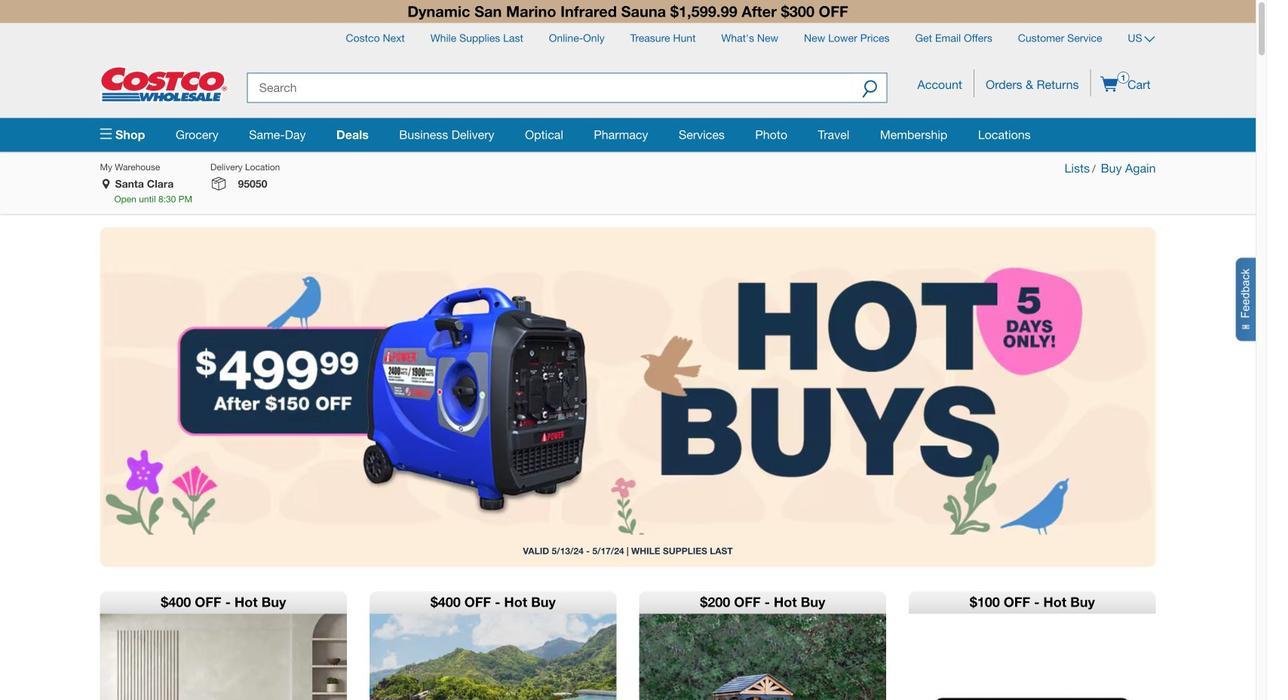 Task type: describe. For each thing, give the bounding box(es) containing it.
shop online hot buys for 5 days only image
[[100, 265, 1156, 535]]

agio cullman 7-piece sling outdoor patio dining set image
[[370, 614, 617, 701]]

bryor fabric sectional image
[[100, 614, 347, 701]]

costco us homepage image
[[100, 66, 228, 103]]

search image
[[862, 80, 877, 101]]



Task type: vqa. For each thing, say whether or not it's contained in the screenshot.
Search image
yes



Task type: locate. For each thing, give the bounding box(es) containing it.
main element
[[100, 118, 1156, 152]]

macbook air laptop (13.6") with apple m2 chip, 256gb and/or 512gb ssd image
[[909, 614, 1156, 701]]

Search text field
[[247, 73, 853, 103], [247, 73, 853, 103]]

backyard discovery timber crossing swing set image
[[639, 614, 886, 701]]



